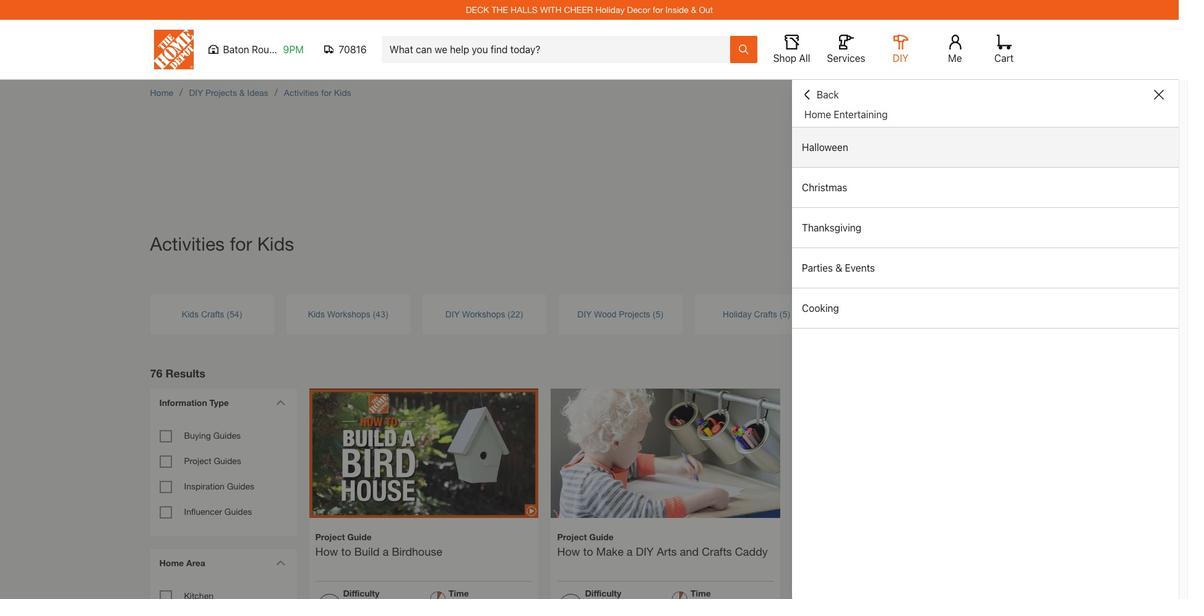 Task type: locate. For each thing, give the bounding box(es) containing it.
1 horizontal spatial difficulty
[[585, 588, 622, 599]]

diy inside button
[[893, 53, 909, 64]]

2 time from the left
[[691, 588, 711, 599]]

project for how to build a birdhouse
[[315, 532, 345, 542]]

) for diy workshops ( 22 )
[[520, 309, 523, 319]]

time
[[449, 588, 469, 599], [691, 588, 711, 599]]

how for how to make a diy arts and crafts caddy
[[558, 545, 580, 558]]

2 ( from the left
[[373, 309, 376, 319]]

to inside project guide how to build a birdhouse
[[341, 545, 351, 558]]

2 difficulty from the left
[[585, 588, 622, 599]]

decor
[[627, 4, 651, 15]]

1 how from the left
[[315, 545, 338, 558]]

difficulty
[[343, 588, 380, 599], [585, 588, 622, 599]]

home for home area
[[159, 558, 184, 568]]

baton rouge 9pm
[[223, 44, 304, 55]]

a right make
[[627, 545, 633, 558]]

christmas link
[[793, 168, 1180, 207]]

home down the home depot logo
[[150, 87, 173, 98]]

guides up influencer guides
[[227, 481, 255, 492]]

0 horizontal spatial how
[[315, 545, 338, 558]]

how inside project guide how to make a diy arts and crafts caddy
[[558, 545, 580, 558]]

0 horizontal spatial project
[[184, 456, 211, 466]]

home down back 'button'
[[805, 109, 832, 120]]

a right build
[[383, 545, 389, 558]]

kids
[[334, 87, 351, 98], [257, 233, 294, 254], [182, 309, 199, 319], [308, 309, 325, 319]]

guide up make
[[590, 532, 614, 542]]

back button
[[802, 89, 839, 101]]

guides for buying guides
[[213, 430, 241, 441]]

What can we help you find today? search field
[[390, 37, 730, 63]]

diy for diy projects & ideas
[[189, 87, 203, 98]]

1 ( from the left
[[227, 309, 230, 319]]

1 horizontal spatial ideas
[[871, 309, 892, 319]]

ideas down baton rouge 9pm
[[247, 87, 268, 98]]

1 horizontal spatial workshops
[[462, 309, 506, 319]]

birdhouse
[[392, 545, 443, 558]]

difficulty down build
[[343, 588, 380, 599]]

wood
[[594, 309, 617, 319]]

time for diy
[[691, 588, 711, 599]]

0 horizontal spatial guide
[[348, 532, 372, 542]]

5 ) from the left
[[788, 309, 791, 319]]

parties & events link
[[793, 248, 1180, 288]]

to for make
[[584, 545, 593, 558]]

home for home entertaining
[[805, 109, 832, 120]]

how inside project guide how to build a birdhouse
[[315, 545, 338, 558]]

1 horizontal spatial guide
[[590, 532, 614, 542]]

1 vertical spatial activities
[[150, 233, 225, 254]]

crafts inside project guide how to make a diy arts and crafts caddy
[[702, 545, 732, 558]]

project inside project guide how to make a diy arts and crafts caddy
[[558, 532, 587, 542]]

guides down inspiration guides
[[225, 506, 252, 517]]

76
[[150, 366, 163, 380]]

2 horizontal spatial crafts
[[755, 309, 778, 319]]

guides up inspiration guides
[[214, 456, 241, 466]]

1 horizontal spatial activities
[[284, 87, 319, 98]]

0 horizontal spatial projects
[[205, 87, 237, 98]]

0 horizontal spatial crafts
[[201, 309, 224, 319]]

result
[[166, 366, 199, 380]]

( for kids crafts
[[227, 309, 230, 319]]

1 5 from the left
[[656, 309, 661, 319]]

to for build
[[341, 545, 351, 558]]

2 horizontal spatial project
[[558, 532, 587, 542]]

crafts for holiday crafts
[[755, 309, 778, 319]]

3 ) from the left
[[520, 309, 523, 319]]

difficulty down make
[[585, 588, 622, 599]]

influencer guides
[[184, 506, 252, 517]]

menu
[[793, 128, 1180, 329]]

0 horizontal spatial difficulty
[[343, 588, 380, 599]]

70816
[[339, 44, 367, 55]]

2 a from the left
[[627, 545, 633, 558]]

1 horizontal spatial for
[[321, 87, 332, 98]]

) for kids workshops ( 43 )
[[386, 309, 388, 319]]

a for make
[[627, 545, 633, 558]]

workshops for diy workshops
[[462, 309, 506, 319]]

guide up build
[[348, 532, 372, 542]]

cheer
[[564, 4, 593, 15]]

for
[[653, 4, 664, 15], [321, 87, 332, 98], [230, 233, 252, 254]]

2 guide from the left
[[590, 532, 614, 542]]

project
[[184, 456, 211, 466], [315, 532, 345, 542], [558, 532, 587, 542]]

2 ) from the left
[[386, 309, 388, 319]]

me
[[949, 53, 963, 64]]

diy for diy workshops ( 22 )
[[446, 309, 460, 319]]

information
[[159, 398, 207, 408]]

& left events at the top right of page
[[836, 263, 843, 274]]

buying guides
[[184, 430, 241, 441]]

to left make
[[584, 545, 593, 558]]

1 horizontal spatial a
[[627, 545, 633, 558]]

1 workshops from the left
[[327, 309, 371, 319]]

1 a from the left
[[383, 545, 389, 558]]

how for how to build a birdhouse
[[315, 545, 338, 558]]

how
[[315, 545, 338, 558], [558, 545, 580, 558]]

diy inside project guide how to make a diy arts and crafts caddy
[[636, 545, 654, 558]]

1 horizontal spatial time
[[691, 588, 711, 599]]

inspiration guides
[[184, 481, 255, 492]]

home inside button
[[159, 558, 184, 568]]

0 horizontal spatial holiday
[[596, 4, 625, 15]]

1 vertical spatial ideas
[[871, 309, 892, 319]]

0 vertical spatial ideas
[[247, 87, 268, 98]]

1 horizontal spatial project
[[315, 532, 345, 542]]

0 horizontal spatial workshops
[[327, 309, 371, 319]]

to left build
[[341, 545, 351, 558]]

buying
[[184, 430, 211, 441]]

& right the 'garden'
[[894, 309, 900, 319]]

workshops left 22
[[462, 309, 506, 319]]

2 vertical spatial home
[[159, 558, 184, 568]]

guides for influencer guides
[[225, 506, 252, 517]]

how left make
[[558, 545, 580, 558]]

1 vertical spatial activities for kids
[[150, 233, 294, 254]]

0 horizontal spatial activities
[[150, 233, 225, 254]]

how to make a diy arts and crafts caddy image
[[551, 368, 781, 597]]

5 right the wood
[[656, 309, 661, 319]]

0 horizontal spatial to
[[341, 545, 351, 558]]

&
[[691, 4, 697, 15], [240, 87, 245, 98], [836, 263, 843, 274], [894, 309, 900, 319]]

1 horizontal spatial how
[[558, 545, 580, 558]]

diy
[[893, 53, 909, 64], [189, 87, 203, 98], [446, 309, 460, 319], [578, 309, 592, 319], [636, 545, 654, 558]]

ideas right the 'garden'
[[871, 309, 892, 319]]

1 vertical spatial holiday
[[723, 309, 752, 319]]

project guide how to build a birdhouse
[[315, 532, 443, 558]]

1 horizontal spatial crafts
[[702, 545, 732, 558]]

project inside project guide how to build a birdhouse
[[315, 532, 345, 542]]

1 to from the left
[[341, 545, 351, 558]]

difficulty for make
[[585, 588, 622, 599]]

a for build
[[383, 545, 389, 558]]

crafts for kids crafts
[[201, 309, 224, 319]]

home left area
[[159, 558, 184, 568]]

0 horizontal spatial 5
[[656, 309, 661, 319]]

halloween link
[[793, 128, 1180, 167]]

workshops left the 43
[[327, 309, 371, 319]]

( for kids workshops
[[373, 309, 376, 319]]

home
[[150, 87, 173, 98], [805, 109, 832, 120], [159, 558, 184, 568]]

crafts
[[201, 309, 224, 319], [755, 309, 778, 319], [702, 545, 732, 558]]

0 horizontal spatial a
[[383, 545, 389, 558]]

0 horizontal spatial for
[[230, 233, 252, 254]]

activities for kids link
[[284, 87, 351, 98]]

guides up project guides
[[213, 430, 241, 441]]

0 vertical spatial home
[[150, 87, 173, 98]]

(
[[227, 309, 230, 319], [373, 309, 376, 319], [508, 309, 511, 319], [653, 309, 656, 319], [780, 309, 783, 319]]

guides for project guides
[[214, 456, 241, 466]]

activities for kids
[[284, 87, 351, 98], [150, 233, 294, 254]]

rouge
[[252, 44, 281, 55]]

ideas
[[247, 87, 268, 98], [871, 309, 892, 319]]

services
[[827, 53, 866, 64]]

3 ( from the left
[[508, 309, 511, 319]]

1 horizontal spatial 5
[[783, 309, 788, 319]]

time for birdhouse
[[449, 588, 469, 599]]

guides
[[213, 430, 241, 441], [214, 456, 241, 466], [227, 481, 255, 492], [225, 506, 252, 517]]

project guides
[[184, 456, 241, 466]]

0 horizontal spatial time
[[449, 588, 469, 599]]

diy for diy
[[893, 53, 909, 64]]

guide inside project guide how to build a birdhouse
[[348, 532, 372, 542]]

cart link
[[991, 35, 1018, 64]]

guides for inspiration guides
[[227, 481, 255, 492]]

) for kids crafts ( 54 )
[[239, 309, 242, 319]]

5
[[656, 309, 661, 319], [783, 309, 788, 319]]

a inside project guide how to make a diy arts and crafts caddy
[[627, 545, 633, 558]]

a
[[383, 545, 389, 558], [627, 545, 633, 558]]

kids crafts ( 54 )
[[182, 309, 242, 319]]

to inside project guide how to make a diy arts and crafts caddy
[[584, 545, 593, 558]]

inspiration
[[184, 481, 225, 492]]

( for diy workshops
[[508, 309, 511, 319]]

how left build
[[315, 545, 338, 558]]

5 left the 'cooking'
[[783, 309, 788, 319]]

cart
[[995, 53, 1014, 64]]

crafts left 54
[[201, 309, 224, 319]]

1 difficulty from the left
[[343, 588, 380, 599]]

1 time from the left
[[449, 588, 469, 599]]

guide
[[348, 532, 372, 542], [590, 532, 614, 542]]

2 vertical spatial for
[[230, 233, 252, 254]]

thanksgiving link
[[793, 208, 1180, 248]]

1 vertical spatial for
[[321, 87, 332, 98]]

2 horizontal spatial for
[[653, 4, 664, 15]]

christmas
[[802, 182, 848, 193]]

1 horizontal spatial to
[[584, 545, 593, 558]]

crafts right and
[[702, 545, 732, 558]]

deck the halls with cheer holiday decor for inside & out link
[[466, 4, 713, 15]]

2 to from the left
[[584, 545, 593, 558]]

guide inside project guide how to make a diy arts and crafts caddy
[[590, 532, 614, 542]]

workshops
[[327, 309, 371, 319], [462, 309, 506, 319]]

ideas inside the garden ideas & projects link
[[871, 309, 892, 319]]

a inside project guide how to build a birdhouse
[[383, 545, 389, 558]]

1 horizontal spatial projects
[[619, 309, 651, 319]]

5 ( from the left
[[780, 309, 783, 319]]

) for holiday crafts ( 5 )
[[788, 309, 791, 319]]

kids workshops ( 43 )
[[308, 309, 388, 319]]

2 how from the left
[[558, 545, 580, 558]]

1 ) from the left
[[239, 309, 242, 319]]

the
[[492, 4, 508, 15]]

1 guide from the left
[[348, 532, 372, 542]]

& left out
[[691, 4, 697, 15]]

1 vertical spatial home
[[805, 109, 832, 120]]

crafts left the 'cooking'
[[755, 309, 778, 319]]

diy projects & ideas link
[[189, 87, 268, 98]]

projects
[[205, 87, 237, 98], [619, 309, 651, 319], [903, 309, 934, 319]]

services button
[[827, 35, 867, 64]]

2 workshops from the left
[[462, 309, 506, 319]]

to
[[341, 545, 351, 558], [584, 545, 593, 558]]

activities
[[284, 87, 319, 98], [150, 233, 225, 254]]

s
[[199, 366, 205, 380]]



Task type: describe. For each thing, give the bounding box(es) containing it.
4 ( from the left
[[653, 309, 656, 319]]

guide for build
[[348, 532, 372, 542]]

& down baton
[[240, 87, 245, 98]]

me button
[[936, 35, 976, 64]]

home area button
[[153, 549, 289, 577]]

home for home link
[[150, 87, 173, 98]]

entertaining
[[834, 109, 888, 120]]

back
[[817, 89, 839, 100]]

2 horizontal spatial projects
[[903, 309, 934, 319]]

shop all
[[774, 53, 811, 64]]

holiday crafts ( 5 )
[[723, 309, 791, 319]]

guide for make
[[590, 532, 614, 542]]

baton
[[223, 44, 249, 55]]

the home depot logo image
[[154, 30, 193, 69]]

home area
[[159, 558, 206, 568]]

halloween
[[802, 142, 849, 153]]

arts
[[657, 545, 677, 558]]

home entertaining
[[805, 109, 888, 120]]

4 ) from the left
[[661, 309, 664, 319]]

54
[[230, 309, 239, 319]]

22
[[511, 309, 520, 319]]

workshops for kids workshops
[[327, 309, 371, 319]]

shop
[[774, 53, 797, 64]]

9pm
[[283, 44, 304, 55]]

deck
[[466, 4, 490, 15]]

with
[[540, 4, 562, 15]]

information type
[[159, 398, 229, 408]]

diy wood projects ( 5 )
[[578, 309, 664, 319]]

difficulty for build
[[343, 588, 380, 599]]

make
[[597, 545, 624, 558]]

thanksgiving
[[802, 222, 862, 233]]

0 vertical spatial holiday
[[596, 4, 625, 15]]

events
[[845, 263, 876, 274]]

diy button
[[881, 35, 921, 64]]

0 horizontal spatial ideas
[[247, 87, 268, 98]]

diy workshops ( 22 )
[[446, 309, 523, 319]]

43
[[376, 309, 386, 319]]

all
[[800, 53, 811, 64]]

1 horizontal spatial holiday
[[723, 309, 752, 319]]

drawer close image
[[1155, 90, 1165, 100]]

( for holiday crafts
[[780, 309, 783, 319]]

how to build a birdhouse image
[[309, 368, 539, 540]]

0 vertical spatial activities
[[284, 87, 319, 98]]

and
[[680, 545, 699, 558]]

build
[[354, 545, 380, 558]]

information type button
[[153, 389, 289, 417]]

project for how to make a diy arts and crafts caddy
[[558, 532, 587, 542]]

0 vertical spatial for
[[653, 4, 664, 15]]

0 vertical spatial activities for kids
[[284, 87, 351, 98]]

how to build a wooden toolbox image
[[793, 368, 1023, 597]]

diy projects & ideas
[[189, 87, 268, 98]]

halls
[[511, 4, 538, 15]]

feedback link image
[[1172, 209, 1189, 276]]

out
[[699, 4, 713, 15]]

influencer
[[184, 506, 222, 517]]

deck the halls with cheer holiday decor for inside & out
[[466, 4, 713, 15]]

menu containing halloween
[[793, 128, 1180, 329]]

home link
[[150, 87, 173, 98]]

cooking link
[[793, 289, 1180, 328]]

project guide how to make a diy arts and crafts caddy
[[558, 532, 768, 558]]

parties & events
[[802, 263, 876, 274]]

parties
[[802, 263, 833, 274]]

garden ideas & projects link
[[831, 308, 955, 321]]

diy for diy wood projects ( 5 )
[[578, 309, 592, 319]]

70816 button
[[324, 43, 367, 56]]

area
[[186, 558, 206, 568]]

garden
[[839, 309, 868, 319]]

type
[[210, 398, 229, 408]]

garden ideas & projects
[[839, 309, 934, 319]]

shop all button
[[772, 35, 812, 64]]

cooking
[[802, 303, 840, 314]]

2 5 from the left
[[783, 309, 788, 319]]

76 result s
[[150, 366, 205, 380]]

inside
[[666, 4, 689, 15]]

caddy
[[735, 545, 768, 558]]



Task type: vqa. For each thing, say whether or not it's contained in the screenshot.
2nd available from right
no



